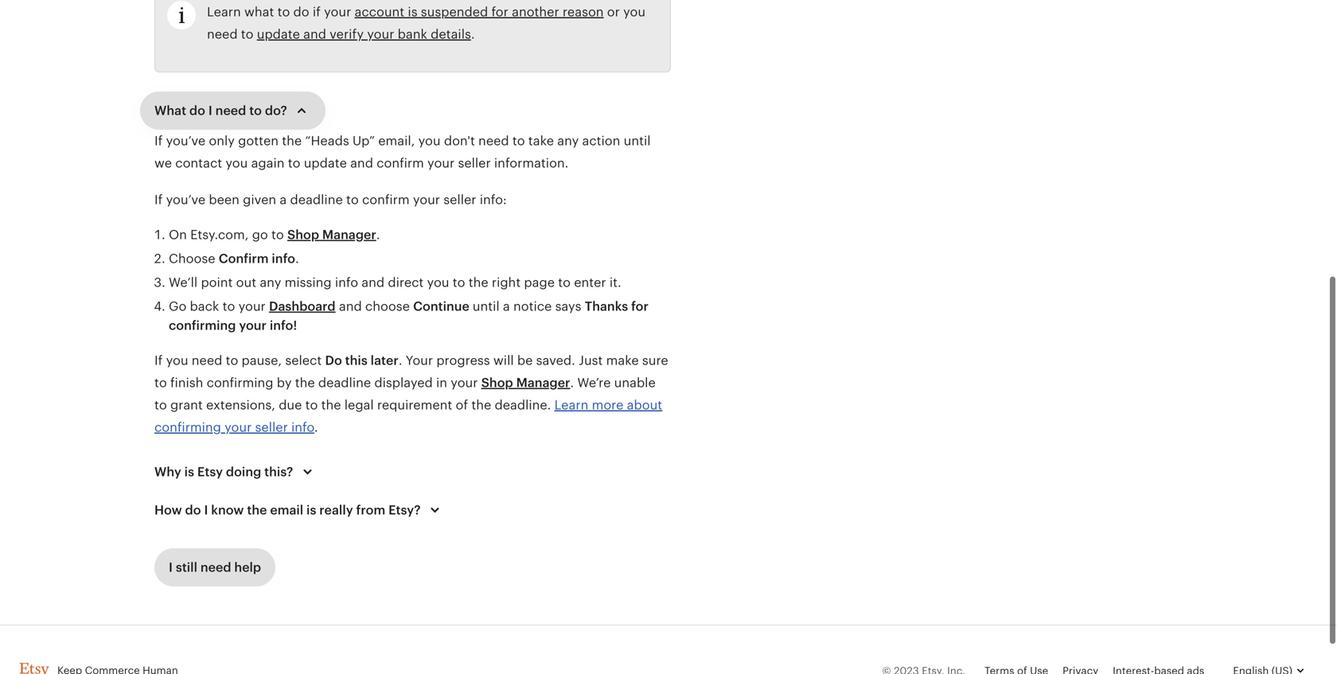 Task type: locate. For each thing, give the bounding box(es) containing it.
3 if from the top
[[154, 353, 163, 368]]

0 vertical spatial any
[[557, 134, 579, 148]]

0 vertical spatial a
[[280, 193, 287, 207]]

etsy
[[197, 465, 223, 479]]

1 vertical spatial update
[[304, 156, 347, 170]]

notice
[[513, 299, 552, 314]]

shop manager link down if you've been given a deadline to confirm your seller info:
[[287, 228, 376, 242]]

info right missing at the left top of the page
[[335, 275, 358, 290]]

confirm down if you've only gotten the "heads up" email, you don't need to take any action until we contact you again to update and confirm your seller information.
[[362, 193, 410, 207]]

manager down saved.
[[516, 376, 570, 390]]

you up continue
[[427, 275, 449, 290]]

you inside or you need to
[[623, 5, 646, 19]]

thanks
[[585, 299, 628, 314]]

and
[[303, 27, 326, 41], [350, 156, 373, 170], [362, 275, 385, 290], [339, 299, 362, 314]]

seller
[[458, 156, 491, 170], [444, 193, 476, 207], [255, 420, 288, 435]]

and up go back to your dashboard and choose continue until a notice says
[[362, 275, 385, 290]]

for inside thanks for confirming your info!
[[631, 299, 649, 314]]

do for how do i know the email is really from etsy?
[[185, 503, 201, 517]]

be
[[517, 353, 533, 368]]

confirming
[[169, 318, 236, 333], [207, 376, 273, 390], [154, 420, 221, 435]]

your down if you've only gotten the "heads up" email, you don't need to take any action until we contact you again to update and confirm your seller information.
[[413, 193, 440, 207]]

to up 'says' on the top of the page
[[558, 275, 571, 290]]

seller down 'don't'
[[458, 156, 491, 170]]

is
[[408, 5, 418, 19], [184, 465, 194, 479], [307, 503, 316, 517]]

2 you've from the top
[[166, 193, 205, 207]]

do inside dropdown button
[[189, 103, 205, 118]]

if you've been given a deadline to confirm your seller info:
[[154, 193, 510, 207]]

to left finish
[[154, 376, 167, 390]]

a down right on the top left
[[503, 299, 510, 314]]

1 vertical spatial if
[[154, 193, 163, 207]]

seller inside if you've only gotten the "heads up" email, you don't need to take any action until we contact you again to update and confirm your seller information.
[[458, 156, 491, 170]]

2 vertical spatial seller
[[255, 420, 288, 435]]

learn for what
[[207, 5, 241, 19]]

2 if from the top
[[154, 193, 163, 207]]

if
[[313, 5, 321, 19]]

confirming inside thanks for confirming your info!
[[169, 318, 236, 333]]

0 vertical spatial confirm
[[377, 156, 424, 170]]

another
[[512, 5, 559, 19]]

update and verify your bank details .
[[257, 27, 475, 41]]

. inside . we're unable to grant extensions, due to the legal requirement of the deadline.
[[570, 376, 574, 390]]

the up again
[[282, 134, 302, 148]]

the right by
[[295, 376, 315, 390]]

your inside thanks for confirming your info!
[[239, 318, 267, 333]]

to right back
[[223, 299, 235, 314]]

you've
[[166, 134, 205, 148], [166, 193, 205, 207]]

i for need
[[208, 103, 212, 118]]

to down what
[[241, 27, 254, 41]]

the left "legal"
[[321, 398, 341, 412]]

i left still
[[169, 560, 173, 575]]

a right the given
[[280, 193, 287, 207]]

what
[[244, 5, 274, 19]]

seller left info:
[[444, 193, 476, 207]]

if inside if you've only gotten the "heads up" email, you don't need to take any action until we contact you again to update and confirm your seller information.
[[154, 134, 163, 148]]

learn
[[207, 5, 241, 19], [554, 398, 589, 412]]

about
[[627, 398, 662, 412]]

need right 'don't'
[[478, 134, 509, 148]]

the inside dropdown button
[[247, 503, 267, 517]]

1 vertical spatial i
[[204, 503, 208, 517]]

1 horizontal spatial for
[[631, 299, 649, 314]]

learn for more
[[554, 398, 589, 412]]

shop down will
[[481, 376, 513, 390]]

you
[[623, 5, 646, 19], [418, 134, 441, 148], [226, 156, 248, 170], [427, 275, 449, 290], [166, 353, 188, 368]]

is left "etsy"
[[184, 465, 194, 479]]

to
[[277, 5, 290, 19], [241, 27, 254, 41], [249, 103, 262, 118], [513, 134, 525, 148], [288, 156, 300, 170], [346, 193, 359, 207], [271, 228, 284, 242], [453, 275, 465, 290], [558, 275, 571, 290], [223, 299, 235, 314], [226, 353, 238, 368], [154, 376, 167, 390], [154, 398, 167, 412], [305, 398, 318, 412]]

1 vertical spatial until
[[473, 299, 500, 314]]

. down account is suspended for another reason link at top
[[471, 27, 475, 41]]

need up only
[[215, 103, 246, 118]]

action
[[582, 134, 620, 148]]

1 horizontal spatial until
[[624, 134, 651, 148]]

2 vertical spatial info
[[291, 420, 314, 435]]

manager down if you've been given a deadline to confirm your seller info:
[[322, 228, 376, 242]]

confirm down email,
[[377, 156, 424, 170]]

0 vertical spatial shop
[[287, 228, 319, 242]]

you left 'don't'
[[418, 134, 441, 148]]

. up we'll point out any missing info and direct you to the right page to enter it.
[[376, 228, 380, 242]]

how do i know the email is really from etsy?
[[154, 503, 421, 517]]

1 vertical spatial is
[[184, 465, 194, 479]]

1 vertical spatial confirming
[[207, 376, 273, 390]]

2 vertical spatial if
[[154, 353, 163, 368]]

confirming down back
[[169, 318, 236, 333]]

your down out
[[238, 299, 266, 314]]

0 horizontal spatial for
[[492, 5, 509, 19]]

info down due
[[291, 420, 314, 435]]

to left take
[[513, 134, 525, 148]]

1 horizontal spatial update
[[304, 156, 347, 170]]

is up bank
[[408, 5, 418, 19]]

need up finish
[[192, 353, 222, 368]]

1 vertical spatial for
[[631, 299, 649, 314]]

any
[[557, 134, 579, 148], [260, 275, 281, 290]]

to right again
[[288, 156, 300, 170]]

the left right on the top left
[[469, 275, 488, 290]]

0 vertical spatial i
[[208, 103, 212, 118]]

confirming inside learn more about confirming your seller info
[[154, 420, 221, 435]]

1 horizontal spatial is
[[307, 503, 316, 517]]

need right still
[[200, 560, 231, 575]]

1 vertical spatial you've
[[166, 193, 205, 207]]

1 vertical spatial deadline
[[318, 376, 371, 390]]

i up only
[[208, 103, 212, 118]]

will
[[493, 353, 514, 368]]

confirming up extensions,
[[207, 376, 273, 390]]

info inside learn more about confirming your seller info
[[291, 420, 314, 435]]

details
[[431, 27, 471, 41]]

. left your
[[399, 353, 402, 368]]

0 vertical spatial you've
[[166, 134, 205, 148]]

to inside dropdown button
[[249, 103, 262, 118]]

if for if you've been given a deadline to confirm your seller info:
[[154, 193, 163, 207]]

we
[[154, 156, 172, 170]]

. left we're
[[570, 376, 574, 390]]

any right out
[[260, 275, 281, 290]]

update
[[257, 27, 300, 41], [304, 156, 347, 170]]

2 vertical spatial is
[[307, 503, 316, 517]]

deadline inside . your progress will be saved. just make sure to finish confirming by the deadline displayed in your
[[318, 376, 371, 390]]

need up what do i need to do?
[[207, 27, 238, 41]]

your down extensions,
[[225, 420, 252, 435]]

update down "heads
[[304, 156, 347, 170]]

you down only
[[226, 156, 248, 170]]

0 horizontal spatial a
[[280, 193, 287, 207]]

1 vertical spatial confirm
[[362, 193, 410, 207]]

1 if from the top
[[154, 134, 163, 148]]

1 vertical spatial shop manager link
[[481, 376, 570, 390]]

0 horizontal spatial manager
[[322, 228, 376, 242]]

shop manager link
[[287, 228, 376, 242], [481, 376, 570, 390]]

i
[[208, 103, 212, 118], [204, 503, 208, 517], [169, 560, 173, 575]]

1 horizontal spatial any
[[557, 134, 579, 148]]

your down 'don't'
[[427, 156, 455, 170]]

information.
[[494, 156, 569, 170]]

0 horizontal spatial update
[[257, 27, 300, 41]]

0 vertical spatial if
[[154, 134, 163, 148]]

dashboard link
[[269, 299, 336, 314]]

2 vertical spatial do
[[185, 503, 201, 517]]

until right action
[[624, 134, 651, 148]]

the right the of
[[471, 398, 491, 412]]

i inside dropdown button
[[204, 503, 208, 517]]

seller down due
[[255, 420, 288, 435]]

again
[[251, 156, 285, 170]]

how do i know the email is really from etsy? button
[[140, 491, 459, 529]]

0 vertical spatial is
[[408, 5, 418, 19]]

0 horizontal spatial is
[[184, 465, 194, 479]]

i inside dropdown button
[[208, 103, 212, 118]]

the right know
[[247, 503, 267, 517]]

extensions,
[[206, 398, 275, 412]]

deadline up on etsy.com, go to shop manager .
[[290, 193, 343, 207]]

what do i need to do?
[[154, 103, 287, 118]]

0 vertical spatial seller
[[458, 156, 491, 170]]

we'll
[[169, 275, 198, 290]]

info down on etsy.com, go to shop manager .
[[272, 252, 295, 266]]

deadline down do
[[318, 376, 371, 390]]

confirming down the grant
[[154, 420, 221, 435]]

pause,
[[242, 353, 282, 368]]

seller inside learn more about confirming your seller info
[[255, 420, 288, 435]]

do right what
[[189, 103, 205, 118]]

until
[[624, 134, 651, 148], [473, 299, 500, 314]]

2 vertical spatial confirming
[[154, 420, 221, 435]]

why
[[154, 465, 181, 479]]

0 vertical spatial info
[[272, 252, 295, 266]]

do
[[293, 5, 309, 19], [189, 103, 205, 118], [185, 503, 201, 517]]

1 horizontal spatial shop
[[481, 376, 513, 390]]

deadline
[[290, 193, 343, 207], [318, 376, 371, 390]]

contact
[[175, 156, 222, 170]]

any right take
[[557, 134, 579, 148]]

you've up contact
[[166, 134, 205, 148]]

you right or
[[623, 5, 646, 19]]

2 horizontal spatial is
[[408, 5, 418, 19]]

up"
[[353, 134, 375, 148]]

need inside or you need to
[[207, 27, 238, 41]]

this
[[345, 353, 368, 368]]

update inside if you've only gotten the "heads up" email, you don't need to take any action until we contact you again to update and confirm your seller information.
[[304, 156, 347, 170]]

for left the another
[[492, 5, 509, 19]]

a
[[280, 193, 287, 207], [503, 299, 510, 314]]

1 vertical spatial learn
[[554, 398, 589, 412]]

do left if at the top left of page
[[293, 5, 309, 19]]

0 horizontal spatial shop
[[287, 228, 319, 242]]

learn inside learn more about confirming your seller info
[[554, 398, 589, 412]]

your down progress
[[451, 376, 478, 390]]

0 vertical spatial shop manager link
[[287, 228, 376, 242]]

choose
[[365, 299, 410, 314]]

is right email
[[307, 503, 316, 517]]

1 you've from the top
[[166, 134, 205, 148]]

update down what
[[257, 27, 300, 41]]

for right thanks on the left top of page
[[631, 299, 649, 314]]

0 vertical spatial learn
[[207, 5, 241, 19]]

if
[[154, 134, 163, 148], [154, 193, 163, 207], [154, 353, 163, 368]]

confirm
[[219, 252, 269, 266]]

info!
[[270, 318, 297, 333]]

manager
[[322, 228, 376, 242], [516, 376, 570, 390]]

1 vertical spatial any
[[260, 275, 281, 290]]

by
[[277, 376, 292, 390]]

0 horizontal spatial learn
[[207, 5, 241, 19]]

the
[[282, 134, 302, 148], [469, 275, 488, 290], [295, 376, 315, 390], [321, 398, 341, 412], [471, 398, 491, 412], [247, 503, 267, 517]]

i still need help link
[[154, 548, 276, 587]]

we'll point out any missing info and direct you to the right page to enter it.
[[169, 275, 628, 290]]

do right how
[[185, 503, 201, 517]]

account is suspended for another reason link
[[355, 5, 604, 19]]

it.
[[610, 275, 621, 290]]

until down right on the top left
[[473, 299, 500, 314]]

0 vertical spatial confirming
[[169, 318, 236, 333]]

account
[[355, 5, 405, 19]]

0 vertical spatial until
[[624, 134, 651, 148]]

1 vertical spatial a
[[503, 299, 510, 314]]

1 horizontal spatial manager
[[516, 376, 570, 390]]

take
[[528, 134, 554, 148]]

you've up on at the left top
[[166, 193, 205, 207]]

to left "do?"
[[249, 103, 262, 118]]

go
[[252, 228, 268, 242]]

learn down we're
[[554, 398, 589, 412]]

your left info!
[[239, 318, 267, 333]]

.
[[471, 27, 475, 41], [376, 228, 380, 242], [295, 252, 299, 266], [399, 353, 402, 368], [570, 376, 574, 390], [314, 420, 318, 435]]

back
[[190, 299, 219, 314]]

the inside if you've only gotten the "heads up" email, you don't need to take any action until we contact you again to update and confirm your seller information.
[[282, 134, 302, 148]]

and down up"
[[350, 156, 373, 170]]

shop manager link down be
[[481, 376, 570, 390]]

shop right the go
[[287, 228, 319, 242]]

i left know
[[204, 503, 208, 517]]

of
[[456, 398, 468, 412]]

do inside dropdown button
[[185, 503, 201, 517]]

grant
[[170, 398, 203, 412]]

1 horizontal spatial learn
[[554, 398, 589, 412]]

sure
[[642, 353, 668, 368]]

learn left what
[[207, 5, 241, 19]]

1 vertical spatial seller
[[444, 193, 476, 207]]

1 vertical spatial do
[[189, 103, 205, 118]]

0 horizontal spatial until
[[473, 299, 500, 314]]

until inside if you've only gotten the "heads up" email, you don't need to take any action until we contact you again to update and confirm your seller information.
[[624, 134, 651, 148]]

you've inside if you've only gotten the "heads up" email, you don't need to take any action until we contact you again to update and confirm your seller information.
[[166, 134, 205, 148]]



Task type: describe. For each thing, give the bounding box(es) containing it.
etsy?
[[389, 503, 421, 517]]

. we're unable to grant extensions, due to the legal requirement of the deadline.
[[154, 376, 656, 412]]

need inside if you've only gotten the "heads up" email, you don't need to take any action until we contact you again to update and confirm your seller information.
[[478, 134, 509, 148]]

learn what to do if your account is suspended for another reason
[[207, 5, 604, 19]]

. down select
[[314, 420, 318, 435]]

what do i need to do? button
[[140, 92, 325, 130]]

your inside if you've only gotten the "heads up" email, you don't need to take any action until we contact you again to update and confirm your seller information.
[[427, 156, 455, 170]]

point
[[201, 275, 233, 290]]

right
[[492, 275, 521, 290]]

legal
[[344, 398, 374, 412]]

0 horizontal spatial any
[[260, 275, 281, 290]]

don't
[[444, 134, 475, 148]]

continue
[[413, 299, 470, 314]]

you've for only
[[166, 134, 205, 148]]

you up finish
[[166, 353, 188, 368]]

help
[[234, 560, 261, 575]]

requirement
[[377, 398, 452, 412]]

info:
[[480, 193, 507, 207]]

on etsy.com, go to shop manager .
[[169, 228, 383, 242]]

you've for been
[[166, 193, 205, 207]]

. your progress will be saved. just make sure to finish confirming by the deadline displayed in your
[[154, 353, 668, 390]]

update and verify your bank details link
[[257, 27, 471, 41]]

unable
[[614, 376, 656, 390]]

to inside or you need to
[[241, 27, 254, 41]]

i still need help
[[169, 560, 261, 575]]

really
[[319, 503, 353, 517]]

. up missing at the left top of the page
[[295, 252, 299, 266]]

gotten
[[238, 134, 279, 148]]

suspended
[[421, 5, 488, 19]]

what
[[154, 103, 186, 118]]

need for if you need to pause, select do this later
[[192, 353, 222, 368]]

do?
[[265, 103, 287, 118]]

still
[[176, 560, 197, 575]]

confirming inside . your progress will be saved. just make sure to finish confirming by the deadline displayed in your
[[207, 376, 273, 390]]

to left pause,
[[226, 353, 238, 368]]

need for i still need help
[[200, 560, 231, 575]]

0 vertical spatial manager
[[322, 228, 376, 242]]

your inside . your progress will be saved. just make sure to finish confirming by the deadline displayed in your
[[451, 376, 478, 390]]

confirm inside if you've only gotten the "heads up" email, you don't need to take any action until we contact you again to update and confirm your seller information.
[[377, 156, 424, 170]]

is inside dropdown button
[[307, 503, 316, 517]]

displayed
[[374, 376, 433, 390]]

1 vertical spatial info
[[335, 275, 358, 290]]

. inside . your progress will be saved. just make sure to finish confirming by the deadline displayed in your
[[399, 353, 402, 368]]

1 vertical spatial manager
[[516, 376, 570, 390]]

1 horizontal spatial shop manager link
[[481, 376, 570, 390]]

etsy image
[[19, 663, 49, 674]]

to down up"
[[346, 193, 359, 207]]

out
[[236, 275, 256, 290]]

shop manager
[[481, 376, 570, 390]]

why is etsy doing this?
[[154, 465, 293, 479]]

later
[[371, 353, 399, 368]]

need for or you need to
[[207, 27, 238, 41]]

doing
[[226, 465, 261, 479]]

to right the go
[[271, 228, 284, 242]]

learn more about confirming your seller info
[[154, 398, 662, 435]]

deadline.
[[495, 398, 551, 412]]

etsy.com,
[[190, 228, 249, 242]]

why is etsy doing this? button
[[140, 453, 331, 491]]

in
[[436, 376, 447, 390]]

choose
[[169, 252, 215, 266]]

from
[[356, 503, 385, 517]]

finish
[[170, 376, 203, 390]]

email
[[270, 503, 303, 517]]

page
[[524, 275, 555, 290]]

dashboard
[[269, 299, 336, 314]]

if you need to pause, select do this later
[[154, 353, 399, 368]]

and inside if you've only gotten the "heads up" email, you don't need to take any action until we contact you again to update and confirm your seller information.
[[350, 156, 373, 170]]

0 vertical spatial do
[[293, 5, 309, 19]]

email,
[[378, 134, 415, 148]]

do
[[325, 353, 342, 368]]

0 vertical spatial deadline
[[290, 193, 343, 207]]

the inside . your progress will be saved. just make sure to finish confirming by the deadline displayed in your
[[295, 376, 315, 390]]

and down if at the top left of page
[[303, 27, 326, 41]]

your right if at the top left of page
[[324, 5, 351, 19]]

do for what do i need to do?
[[189, 103, 205, 118]]

to right due
[[305, 398, 318, 412]]

if you've only gotten the "heads up" email, you don't need to take any action until we contact you again to update and confirm your seller information.
[[154, 134, 651, 170]]

need inside dropdown button
[[215, 103, 246, 118]]

go
[[169, 299, 187, 314]]

given
[[243, 193, 276, 207]]

due
[[279, 398, 302, 412]]

0 vertical spatial for
[[492, 5, 509, 19]]

choose confirm info .
[[169, 252, 302, 266]]

progress
[[436, 353, 490, 368]]

says
[[555, 299, 582, 314]]

0 vertical spatial update
[[257, 27, 300, 41]]

how
[[154, 503, 182, 517]]

to right what
[[277, 5, 290, 19]]

to left the grant
[[154, 398, 167, 412]]

reason
[[563, 5, 604, 19]]

saved.
[[536, 353, 575, 368]]

been
[[209, 193, 240, 207]]

on
[[169, 228, 187, 242]]

your
[[406, 353, 433, 368]]

is inside dropdown button
[[184, 465, 194, 479]]

or you need to
[[207, 5, 646, 41]]

know
[[211, 503, 244, 517]]

only
[[209, 134, 235, 148]]

0 horizontal spatial shop manager link
[[287, 228, 376, 242]]

"heads
[[305, 134, 349, 148]]

any inside if you've only gotten the "heads up" email, you don't need to take any action until we contact you again to update and confirm your seller information.
[[557, 134, 579, 148]]

verify
[[330, 27, 364, 41]]

or
[[607, 5, 620, 19]]

bank
[[398, 27, 427, 41]]

learn more about confirming your seller info link
[[154, 398, 662, 435]]

2 vertical spatial i
[[169, 560, 173, 575]]

to inside . your progress will be saved. just make sure to finish confirming by the deadline displayed in your
[[154, 376, 167, 390]]

your down account
[[367, 27, 394, 41]]

missing
[[285, 275, 332, 290]]

more
[[592, 398, 624, 412]]

if for if you've only gotten the "heads up" email, you don't need to take any action until we contact you again to update and confirm your seller information.
[[154, 134, 163, 148]]

your inside learn more about confirming your seller info
[[225, 420, 252, 435]]

select
[[285, 353, 322, 368]]

direct
[[388, 275, 424, 290]]

to up continue
[[453, 275, 465, 290]]

and left choose
[[339, 299, 362, 314]]

1 horizontal spatial a
[[503, 299, 510, 314]]

i for know
[[204, 503, 208, 517]]

1 vertical spatial shop
[[481, 376, 513, 390]]

just
[[579, 353, 603, 368]]



Task type: vqa. For each thing, say whether or not it's contained in the screenshot.
the top costs:
no



